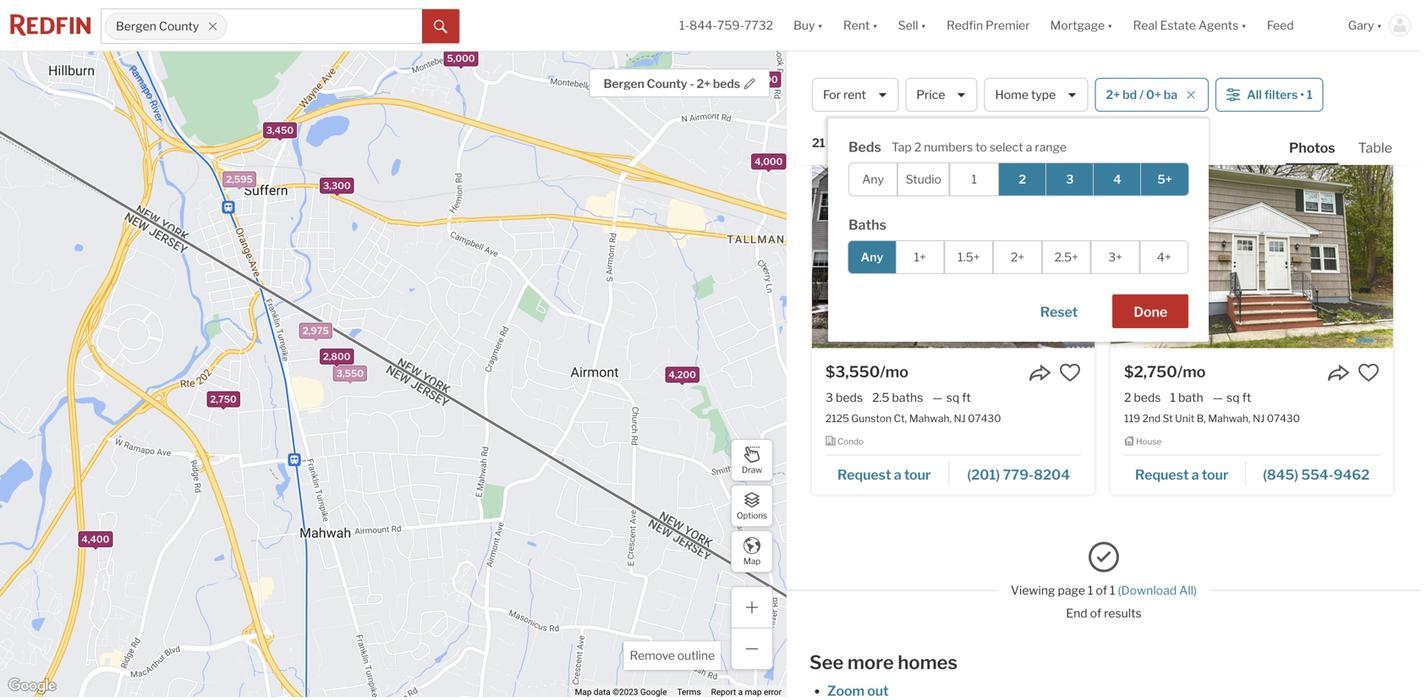 Task type: vqa. For each thing, say whether or not it's contained in the screenshot.
Feed button
yes



Task type: describe. For each thing, give the bounding box(es) containing it.
mortgage ▾ button
[[1040, 0, 1123, 51]]

all)
[[1179, 583, 1197, 597]]

tour right remove 2+ bd / 0+ ba image
[[1203, 99, 1230, 115]]

1.5+
[[958, 250, 980, 264]]

1 vertical spatial option group
[[848, 240, 1189, 274]]

0 vertical spatial baths
[[1191, 23, 1222, 37]]

sq for $2,750 /mo
[[1227, 390, 1240, 405]]

viewing
[[1011, 583, 1055, 597]]

1 vertical spatial baths
[[892, 390, 923, 405]]

bergen for bergen county
[[116, 19, 156, 33]]

bergen county - 2+ beds button
[[589, 69, 770, 97]]

2.5+
[[1055, 250, 1079, 264]]

▾ inside real estate agents ▾ link
[[1241, 18, 1247, 32]]

1 inside checkbox
[[972, 172, 977, 187]]

outline
[[677, 648, 715, 663]]

3,300
[[323, 180, 351, 191]]

0 horizontal spatial condo
[[838, 436, 864, 446]]

request a tour button for $3,550 /mo
[[826, 460, 950, 486]]

(845) 554-9462 link
[[1246, 459, 1380, 487]]

1 right page
[[1088, 583, 1093, 597]]

redfin premier button
[[937, 0, 1040, 51]]

request for $2,750 /mo
[[1135, 466, 1189, 483]]

photo of 119 2nd st unit b, mahwah, nj 07430 image
[[1111, 140, 1393, 348]]

ft for $2,750 /mo
[[1242, 390, 1251, 405]]

0 vertical spatial option group
[[849, 162, 1190, 196]]

5+
[[1158, 172, 1172, 187]]

7732
[[744, 18, 773, 32]]

a inside dialog
[[1026, 140, 1032, 154]]

119
[[1124, 412, 1140, 424]]

county for bergen county apartments for rent
[[881, 68, 946, 91]]

filters
[[1265, 87, 1298, 102]]

feed button
[[1257, 0, 1338, 51]]

home type
[[995, 87, 1056, 102]]

5+ checkbox
[[1140, 162, 1190, 196]]

1-
[[679, 18, 689, 32]]

page
[[1058, 583, 1085, 597]]

for
[[823, 87, 841, 102]]

by
[[852, 31, 864, 43]]

select
[[990, 140, 1023, 154]]

— sq ft for $3,550 /mo
[[933, 390, 971, 405]]

a for (201) 788-1042
[[1193, 99, 1201, 115]]

for
[[1061, 68, 1087, 91]]

book now link
[[1036, 24, 1109, 50]]

2 horizontal spatial —
[[1231, 23, 1242, 37]]

1+ radio
[[896, 240, 945, 274]]

apartments
[[949, 68, 1057, 91]]

bath
[[1178, 390, 1204, 405]]

3 inside option
[[1066, 172, 1074, 187]]

photos button
[[1286, 139, 1355, 165]]

$3,550 /mo
[[826, 363, 909, 381]]

788-
[[1303, 99, 1335, 115]]

1 checkbox
[[950, 162, 999, 196]]

tour for $2,750 /mo
[[1202, 466, 1229, 483]]

0 vertical spatial 2.5
[[1171, 23, 1188, 37]]

387 green mountain rd, mahwah, nj 07430
[[1124, 44, 1333, 57]]

▾ for gary ▾
[[1377, 18, 1382, 32]]

8204
[[1034, 466, 1070, 483]]

b,
[[1197, 412, 1206, 424]]

end of results
[[1066, 606, 1142, 621]]

1042
[[1335, 99, 1368, 115]]

Studio checkbox
[[898, 162, 950, 196]]

beds up 2nd
[[1134, 390, 1161, 405]]

2+ bd / 0+ ba button
[[1095, 78, 1209, 112]]

1+
[[914, 250, 926, 264]]

more
[[848, 651, 894, 674]]

2+ for 2+ bd / 0+ ba
[[1106, 87, 1120, 102]]

1 horizontal spatial 07430
[[1267, 412, 1300, 424]]

redfin premier
[[947, 18, 1030, 32]]

2+ radio
[[993, 240, 1042, 274]]

2125 gunston ct, mahwah, nj 07430
[[826, 412, 1001, 424]]

county for bergen county
[[159, 19, 199, 33]]

4
[[1114, 172, 1122, 187]]

— sq ft up rd,
[[1231, 23, 1270, 37]]

remove bergen county image
[[208, 21, 218, 31]]

2.5+ radio
[[1042, 240, 1091, 274]]

end
[[1066, 606, 1088, 621]]

1-844-759-7732 link
[[679, 18, 773, 32]]

(845)
[[1263, 466, 1299, 483]]

2 horizontal spatial ft
[[1261, 23, 1270, 37]]

4,400
[[82, 534, 109, 545]]

price
[[917, 87, 945, 102]]

county for bergen county - 2+ beds
[[647, 77, 687, 91]]

request for $3,550 /mo
[[838, 466, 891, 483]]

options button
[[731, 485, 773, 527]]

1 vertical spatial rent
[[1091, 68, 1133, 91]]

a for (845) 554-9462
[[1192, 466, 1199, 483]]

▾ for rent ▾
[[872, 18, 878, 32]]

recommended
[[918, 136, 1004, 150]]

4+ radio
[[1140, 240, 1189, 274]]

all
[[1247, 87, 1262, 102]]

(201) 779-8204
[[967, 466, 1070, 483]]

sell
[[898, 18, 918, 32]]

now
[[1075, 31, 1095, 43]]

tap 2 numbers to select a range
[[892, 140, 1067, 154]]

0 vertical spatial 3 beds
[[1124, 23, 1162, 37]]

buy
[[794, 18, 815, 32]]

(download
[[1118, 583, 1177, 597]]

any for studio
[[862, 172, 884, 187]]

(201) 779-8204 link
[[950, 459, 1081, 487]]

request a tour button for $2,750 /mo
[[1124, 460, 1246, 486]]

3+
[[1108, 250, 1123, 264]]

google image
[[4, 675, 60, 697]]

sell ▾ button
[[898, 0, 926, 51]]

0 horizontal spatial 2.5
[[872, 390, 890, 405]]

reset button
[[1019, 294, 1099, 328]]

type
[[1031, 87, 1056, 102]]

/mo for $2,750
[[1177, 363, 1206, 381]]

real estate agents ▾ link
[[1133, 0, 1247, 51]]

options
[[737, 510, 767, 520]]

bergen for bergen county - 2+ beds
[[604, 77, 644, 91]]

numbers
[[924, 140, 973, 154]]

green
[[1146, 44, 1175, 57]]

sponsored by
[[798, 31, 866, 43]]

(201) 788-1042
[[1267, 99, 1368, 115]]

sell ▾ button
[[888, 0, 937, 51]]

favorite button image
[[1358, 362, 1380, 384]]

map
[[744, 556, 761, 566]]

photo of 2125 gunston ct, mahwah, nj 07430 image
[[812, 140, 1095, 348]]

real estate agents ▾
[[1133, 18, 1247, 32]]

buy ▾ button
[[794, 0, 823, 51]]

mortgage
[[1050, 18, 1105, 32]]

1 inside 'button'
[[1307, 87, 1313, 102]]

dialog containing beds
[[828, 118, 1209, 342]]



Task type: locate. For each thing, give the bounding box(es) containing it.
buy ▾
[[794, 18, 823, 32]]

2+ right 1.5+ option at top
[[1011, 250, 1025, 264]]

2 horizontal spatial nj
[[1286, 44, 1298, 57]]

redfin
[[947, 18, 983, 32]]

table button
[[1355, 139, 1396, 163]]

ft up 119 2nd st unit b, mahwah, nj 07430
[[1242, 390, 1251, 405]]

• inside 21 rentals •
[[876, 137, 879, 151]]

2+ for the 2+ option
[[1011, 250, 1025, 264]]

map region
[[0, 5, 836, 697]]

1 horizontal spatial county
[[647, 77, 687, 91]]

1 horizontal spatial nj
[[1253, 412, 1265, 424]]

0 horizontal spatial 3
[[826, 390, 833, 405]]

tap
[[892, 140, 912, 154]]

▾ for mortgage ▾
[[1107, 18, 1113, 32]]

4+
[[1157, 250, 1171, 264]]

▾ inside buy ▾ dropdown button
[[818, 18, 823, 32]]

1 vertical spatial •
[[876, 137, 879, 151]]

2 for 2 beds
[[1124, 390, 1131, 405]]

of up end of results
[[1096, 583, 1107, 597]]

a left range
[[1026, 140, 1032, 154]]

1 up end of results
[[1110, 583, 1115, 597]]

a down 'b,'
[[1192, 466, 1199, 483]]

2 ▾ from the left
[[872, 18, 878, 32]]

estate
[[1160, 18, 1196, 32]]

favorite button checkbox
[[1059, 362, 1081, 384]]

2 horizontal spatial county
[[881, 68, 946, 91]]

1-844-759-7732
[[679, 18, 773, 32]]

2 vertical spatial 3
[[826, 390, 833, 405]]

0 horizontal spatial bergen
[[116, 19, 156, 33]]

• left sort
[[876, 137, 879, 151]]

ft up 2125 gunston ct, mahwah, nj 07430 at right
[[962, 390, 971, 405]]

bergen down sponsored by
[[812, 68, 877, 91]]

gary
[[1348, 18, 1374, 32]]

favorite button checkbox
[[1358, 362, 1380, 384]]

0 horizontal spatial —
[[933, 390, 943, 405]]

▾ right gary
[[1377, 18, 1382, 32]]

0 horizontal spatial /mo
[[880, 363, 909, 381]]

$2,750 /mo
[[1124, 363, 1206, 381]]

0 horizontal spatial 07430
[[968, 412, 1001, 424]]

• inside all filters • 1 'button'
[[1301, 87, 1304, 102]]

sq
[[1245, 23, 1258, 37], [946, 390, 960, 405], [1227, 390, 1240, 405]]

mountain
[[1177, 44, 1222, 57]]

3,450
[[266, 125, 294, 136]]

/mo up bath
[[1177, 363, 1206, 381]]

2.5 baths up mountain
[[1171, 23, 1222, 37]]

3,550
[[336, 368, 364, 379]]

5 ▾ from the left
[[1241, 18, 1247, 32]]

2.5 up gunston
[[872, 390, 890, 405]]

(201) for (201) 788-1042
[[1267, 99, 1300, 115]]

1 horizontal spatial (201)
[[1267, 99, 1300, 115]]

21
[[812, 136, 825, 150]]

2 vertical spatial 2
[[1124, 390, 1131, 405]]

$3,550
[[826, 363, 880, 381]]

9462
[[1334, 466, 1370, 483]]

1 horizontal spatial rent
[[1091, 68, 1133, 91]]

1 horizontal spatial —
[[1213, 390, 1223, 405]]

0 horizontal spatial sq
[[946, 390, 960, 405]]

▾ right buy
[[818, 18, 823, 32]]

sq left 'feed'
[[1245, 23, 1258, 37]]

2 for 2 option
[[1019, 172, 1026, 187]]

0 vertical spatial 2.5 baths
[[1171, 23, 1222, 37]]

• for all filters • 1
[[1301, 87, 1304, 102]]

0 horizontal spatial •
[[876, 137, 879, 151]]

— up rd,
[[1231, 23, 1242, 37]]

homes
[[898, 651, 958, 674]]

2.5
[[1171, 23, 1188, 37], [872, 390, 890, 405]]

1 horizontal spatial bergen
[[604, 77, 644, 91]]

1 horizontal spatial 2.5
[[1171, 23, 1188, 37]]

▾ inside sell ▾ dropdown button
[[921, 18, 926, 32]]

1 horizontal spatial ft
[[1242, 390, 1251, 405]]

recommended button
[[916, 135, 1017, 151]]

2 horizontal spatial sq
[[1245, 23, 1258, 37]]

554-
[[1301, 466, 1334, 483]]

1 /mo from the left
[[880, 363, 909, 381]]

2 inside option
[[1019, 172, 1026, 187]]

1 horizontal spatial 3
[[1066, 172, 1074, 187]]

ft for $3,550 /mo
[[962, 390, 971, 405]]

rentals
[[828, 136, 867, 150]]

• for 21 rentals •
[[876, 137, 879, 151]]

2+ inside 2+ bd / 0+ ba button
[[1106, 87, 1120, 102]]

st
[[1163, 412, 1173, 424]]

sponsored
[[798, 31, 849, 43]]

draw button
[[731, 439, 773, 481]]

baths up 2125 gunston ct, mahwah, nj 07430 at right
[[892, 390, 923, 405]]

1 vertical spatial of
[[1090, 606, 1102, 621]]

0 horizontal spatial county
[[159, 19, 199, 33]]

2 horizontal spatial 3
[[1124, 23, 1132, 37]]

beds
[[849, 139, 881, 155]]

3 down range
[[1066, 172, 1074, 187]]

1 horizontal spatial sq
[[1227, 390, 1240, 405]]

5,000
[[447, 53, 475, 64]]

0 horizontal spatial (201)
[[967, 466, 1000, 483]]

1 horizontal spatial 2.5 baths
[[1171, 23, 1222, 37]]

book
[[1047, 31, 1073, 43]]

request a tour for $3,550 /mo
[[838, 466, 931, 483]]

3
[[1124, 23, 1132, 37], [1066, 172, 1074, 187], [826, 390, 833, 405]]

▾ right sell
[[921, 18, 926, 32]]

2
[[914, 140, 921, 154], [1019, 172, 1026, 187], [1124, 390, 1131, 405]]

done button
[[1113, 294, 1189, 328]]

/mo up the ct,
[[880, 363, 909, 381]]

:
[[913, 136, 916, 150]]

2,975
[[303, 325, 329, 336]]

bergen for bergen county apartments for rent
[[812, 68, 877, 91]]

Any checkbox
[[849, 162, 898, 196]]

nj down 'feed'
[[1286, 44, 1298, 57]]

1 vertical spatial 2.5
[[872, 390, 890, 405]]

bergen
[[116, 19, 156, 33], [812, 68, 877, 91], [604, 77, 644, 91]]

2 horizontal spatial 07430
[[1300, 44, 1333, 57]]

3+ radio
[[1091, 240, 1140, 274]]

tour down 119 2nd st unit b, mahwah, nj 07430
[[1202, 466, 1229, 483]]

— sq ft for $2,750 /mo
[[1213, 390, 1251, 405]]

baths
[[1191, 23, 1222, 37], [892, 390, 923, 405]]

3 beds up "387"
[[1124, 23, 1162, 37]]

3 up 2125
[[826, 390, 833, 405]]

sq for $3,550 /mo
[[946, 390, 960, 405]]

1 vertical spatial (201)
[[967, 466, 1000, 483]]

2+ inside the bergen county - 2+ beds button
[[697, 77, 711, 91]]

any down the baths
[[861, 250, 883, 264]]

1 horizontal spatial 2+
[[1011, 250, 1025, 264]]

0 vertical spatial •
[[1301, 87, 1304, 102]]

nj right the ct,
[[954, 412, 966, 424]]

0 horizontal spatial 2.5 baths
[[872, 390, 923, 405]]

07430 up (201) 788-1042 link
[[1300, 44, 1333, 57]]

▾ right now
[[1107, 18, 1113, 32]]

2 down select at the right
[[1019, 172, 1026, 187]]

a for (201) 779-8204
[[894, 466, 901, 483]]

ft up 387 green mountain rd, mahwah, nj 07430
[[1261, 23, 1270, 37]]

1.5+ radio
[[945, 240, 993, 274]]

submit search image
[[434, 20, 448, 34]]

— up 119 2nd st unit b, mahwah, nj 07430
[[1213, 390, 1223, 405]]

0 horizontal spatial nj
[[954, 412, 966, 424]]

1 vertical spatial any
[[861, 250, 883, 264]]

reset
[[1040, 304, 1078, 320]]

2.5 baths up the ct,
[[872, 390, 923, 405]]

photos
[[1289, 140, 1335, 156]]

tour for $3,550 /mo
[[904, 466, 931, 483]]

0 horizontal spatial 2+
[[697, 77, 711, 91]]

county left the -
[[647, 77, 687, 91]]

option group
[[849, 162, 1190, 196], [848, 240, 1189, 274]]

1 horizontal spatial /mo
[[1177, 363, 1206, 381]]

(845) 554-9462
[[1263, 466, 1370, 483]]

beds up green
[[1134, 23, 1162, 37]]

0 vertical spatial 3
[[1124, 23, 1132, 37]]

(201)
[[1267, 99, 1300, 115], [967, 466, 1000, 483]]

Any radio
[[848, 240, 897, 274]]

gunston
[[851, 412, 892, 424]]

07430 up (845)
[[1267, 412, 1300, 424]]

▾
[[818, 18, 823, 32], [872, 18, 878, 32], [921, 18, 926, 32], [1107, 18, 1113, 32], [1241, 18, 1247, 32], [1377, 18, 1382, 32]]

1 horizontal spatial •
[[1301, 87, 1304, 102]]

— sq ft up 119 2nd st unit b, mahwah, nj 07430
[[1213, 390, 1251, 405]]

1 horizontal spatial 2
[[1019, 172, 1026, 187]]

real
[[1133, 18, 1158, 32]]

▾ for sell ▾
[[921, 18, 926, 32]]

779-
[[1003, 466, 1034, 483]]

beds up 2125
[[836, 390, 863, 405]]

387
[[1124, 44, 1144, 57]]

(201) left the 779- at bottom
[[967, 466, 1000, 483]]

county left remove bergen county icon
[[159, 19, 199, 33]]

2+
[[697, 77, 711, 91], [1106, 87, 1120, 102], [1011, 250, 1025, 264]]

4 ▾ from the left
[[1107, 18, 1113, 32]]

119 2nd st unit b, mahwah, nj 07430
[[1124, 412, 1300, 424]]

a right ba
[[1193, 99, 1201, 115]]

1 horizontal spatial 3 beds
[[1124, 23, 1162, 37]]

of right end on the right
[[1090, 606, 1102, 621]]

mahwah, down 'feed'
[[1242, 44, 1284, 57]]

2 horizontal spatial bergen
[[812, 68, 877, 91]]

(201) right all
[[1267, 99, 1300, 115]]

baths up mountain
[[1191, 23, 1222, 37]]

county
[[159, 19, 199, 33], [881, 68, 946, 91], [647, 77, 687, 91]]

3 checkbox
[[1045, 162, 1095, 196]]

— up 2125 gunston ct, mahwah, nj 07430 at right
[[933, 390, 943, 405]]

results
[[1104, 606, 1142, 621]]

— for $2,750 /mo
[[1213, 390, 1223, 405]]

▾ inside mortgage ▾ dropdown button
[[1107, 18, 1113, 32]]

1 vertical spatial 3 beds
[[826, 390, 863, 405]]

0 horizontal spatial rent
[[843, 18, 870, 32]]

1 horizontal spatial condo
[[1136, 69, 1162, 79]]

2 horizontal spatial 2
[[1124, 390, 1131, 405]]

1 vertical spatial 2.5 baths
[[872, 390, 923, 405]]

condo down 2125
[[838, 436, 864, 446]]

2 /mo from the left
[[1177, 363, 1206, 381]]

nj right 'b,'
[[1253, 412, 1265, 424]]

mahwah, right the ct,
[[909, 412, 952, 424]]

home type button
[[984, 78, 1088, 112]]

(201) for (201) 779-8204
[[967, 466, 1000, 483]]

1 horizontal spatial baths
[[1191, 23, 1222, 37]]

for rent
[[823, 87, 866, 102]]

1 left bath
[[1170, 390, 1176, 405]]

rent ▾
[[843, 18, 878, 32]]

2 horizontal spatial 2+
[[1106, 87, 1120, 102]]

2 right tap
[[914, 140, 921, 154]]

table
[[1358, 140, 1392, 156]]

▾ for buy ▾
[[818, 18, 823, 32]]

▾ right agents
[[1241, 18, 1247, 32]]

2.5 up green
[[1171, 23, 1188, 37]]

1 down tap 2 numbers to select a range
[[972, 172, 977, 187]]

tour down 2125 gunston ct, mahwah, nj 07430 at right
[[904, 466, 931, 483]]

any
[[862, 172, 884, 187], [861, 250, 883, 264]]

done
[[1134, 304, 1168, 320]]

buy ▾ button
[[783, 0, 833, 51]]

1 vertical spatial condo
[[838, 436, 864, 446]]

1 vertical spatial 3
[[1066, 172, 1074, 187]]

$2,750
[[1124, 363, 1177, 381]]

county down sell ▾ button
[[881, 68, 946, 91]]

2125
[[826, 412, 849, 424]]

3 left real
[[1124, 23, 1132, 37]]

2 checkbox
[[998, 162, 1047, 196]]

county inside button
[[647, 77, 687, 91]]

▾ inside rent ▾ dropdown button
[[872, 18, 878, 32]]

for rent button
[[812, 78, 899, 112]]

759-
[[717, 18, 744, 32]]

1 vertical spatial 2
[[1019, 172, 1026, 187]]

dialog
[[828, 118, 1209, 342]]

0 horizontal spatial 3 beds
[[826, 390, 863, 405]]

4,000
[[755, 156, 783, 167]]

4,200
[[669, 369, 696, 380]]

request a tour for $2,750 /mo
[[1135, 466, 1229, 483]]

beds right the -
[[713, 77, 740, 91]]

sq up 2125 gunston ct, mahwah, nj 07430 at right
[[946, 390, 960, 405]]

0 vertical spatial any
[[862, 172, 884, 187]]

bergen left the -
[[604, 77, 644, 91]]

bergen left remove bergen county icon
[[116, 19, 156, 33]]

real estate agents ▾ button
[[1123, 0, 1257, 51]]

0 horizontal spatial ft
[[962, 390, 971, 405]]

2+ right the -
[[697, 77, 711, 91]]

sq up 119 2nd st unit b, mahwah, nj 07430
[[1227, 390, 1240, 405]]

all filters • 1
[[1247, 87, 1313, 102]]

ct,
[[894, 412, 907, 424]]

— sq ft up 2125 gunston ct, mahwah, nj 07430 at right
[[933, 390, 971, 405]]

2 up 119
[[1124, 390, 1131, 405]]

condo up the 0+
[[1136, 69, 1162, 79]]

2,595
[[226, 174, 253, 185]]

agents
[[1199, 18, 1239, 32]]

0 vertical spatial 2
[[914, 140, 921, 154]]

2.5 baths
[[1171, 23, 1222, 37], [872, 390, 923, 405]]

2+ inside option
[[1011, 250, 1025, 264]]

0 vertical spatial of
[[1096, 583, 1107, 597]]

0 horizontal spatial baths
[[892, 390, 923, 405]]

price button
[[906, 78, 978, 112]]

▾ right the by
[[872, 18, 878, 32]]

baths
[[849, 217, 887, 233]]

6 ▾ from the left
[[1377, 18, 1382, 32]]

sort
[[888, 136, 913, 150]]

mortgage ▾ button
[[1050, 0, 1113, 51]]

0 horizontal spatial 2
[[914, 140, 921, 154]]

07430 up (201) 779-8204 link
[[968, 412, 1001, 424]]

beds inside button
[[713, 77, 740, 91]]

None search field
[[227, 9, 422, 43]]

0 vertical spatial (201)
[[1267, 99, 1300, 115]]

• right filters
[[1301, 87, 1304, 102]]

0 vertical spatial rent
[[843, 18, 870, 32]]

a down the ct,
[[894, 466, 901, 483]]

house
[[1136, 436, 1162, 446]]

4 checkbox
[[1093, 162, 1142, 196]]

premier
[[986, 18, 1030, 32]]

/mo for $3,550
[[880, 363, 909, 381]]

remove 2+ bd / 0+ ba image
[[1186, 90, 1196, 100]]

1 right filters
[[1307, 87, 1313, 102]]

bergen county apartments for rent
[[812, 68, 1133, 91]]

1 ▾ from the left
[[818, 18, 823, 32]]

ba
[[1164, 87, 1178, 102]]

3 beds up 2125
[[826, 390, 863, 405]]

any down beds
[[862, 172, 884, 187]]

mahwah, right 'b,'
[[1208, 412, 1251, 424]]

0 vertical spatial condo
[[1136, 69, 1162, 79]]

bergen inside button
[[604, 77, 644, 91]]

beds
[[1134, 23, 1162, 37], [713, 77, 740, 91], [836, 390, 863, 405], [1134, 390, 1161, 405]]

rent inside dropdown button
[[843, 18, 870, 32]]

rent ▾ button
[[843, 0, 878, 51]]

3 ▾ from the left
[[921, 18, 926, 32]]

2+ left bd
[[1106, 87, 1120, 102]]

request a tour button
[[1124, 93, 1249, 118], [826, 460, 950, 486], [1124, 460, 1246, 486]]

mahwah,
[[1242, 44, 1284, 57], [909, 412, 952, 424], [1208, 412, 1251, 424]]

— for $3,550 /mo
[[933, 390, 943, 405]]

/
[[1140, 87, 1144, 102]]

any for 1+
[[861, 250, 883, 264]]

0+
[[1146, 87, 1161, 102]]

bergen county
[[116, 19, 199, 33]]

favorite button image
[[1059, 362, 1081, 384]]



